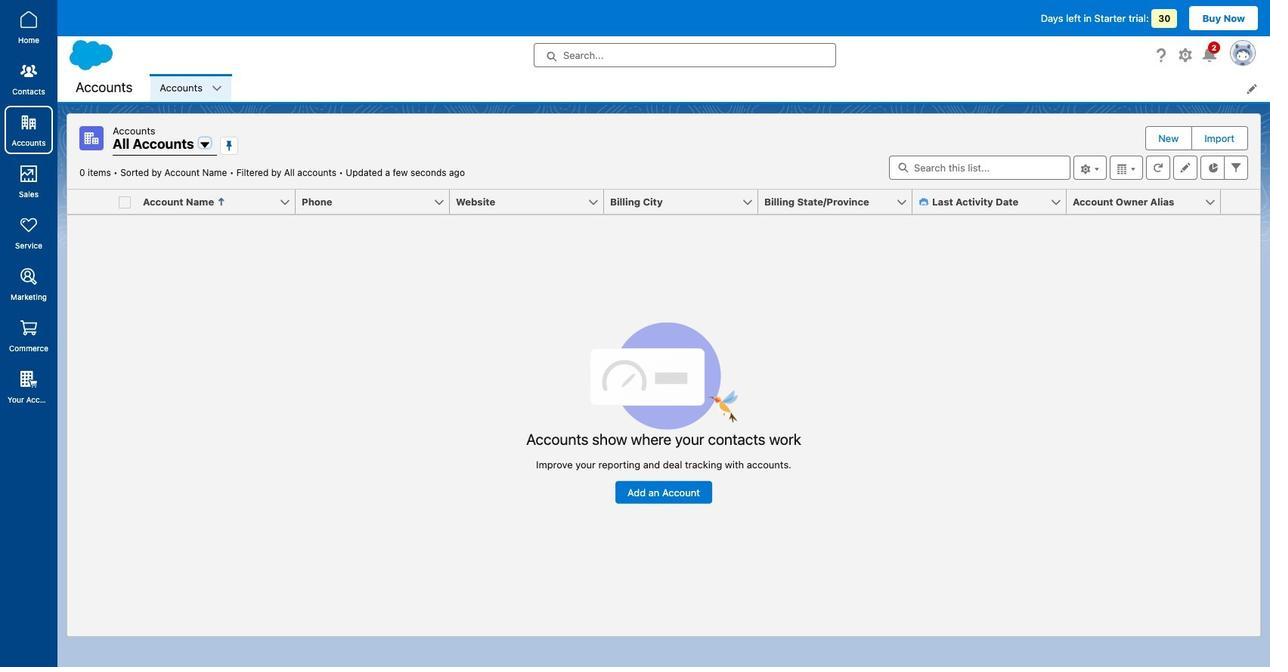 Task type: locate. For each thing, give the bounding box(es) containing it.
account owner alias element
[[1067, 190, 1230, 215]]

status
[[526, 322, 801, 504]]

phone element
[[296, 190, 459, 215]]

1 horizontal spatial text default image
[[919, 197, 929, 207]]

list item
[[151, 74, 231, 102]]

text default image
[[212, 83, 222, 94], [919, 197, 929, 207]]

website element
[[450, 190, 613, 215]]

billing state/province element
[[758, 190, 922, 215]]

0 horizontal spatial text default image
[[212, 83, 222, 94]]

cell inside all accounts|accounts|list view element
[[113, 190, 137, 215]]

1 vertical spatial text default image
[[919, 197, 929, 207]]

list
[[151, 74, 1270, 102]]

action image
[[1221, 190, 1260, 214]]

account name element
[[137, 190, 305, 215]]

last activity date element
[[913, 190, 1076, 215]]

cell
[[113, 190, 137, 215]]

action element
[[1221, 190, 1260, 215]]

all accounts|accounts|list view element
[[67, 113, 1261, 637]]



Task type: vqa. For each thing, say whether or not it's contained in the screenshot.
third text default icon from right
no



Task type: describe. For each thing, give the bounding box(es) containing it.
0 vertical spatial text default image
[[212, 83, 222, 94]]

item number element
[[67, 190, 113, 215]]

Search All Accounts list view. search field
[[889, 156, 1071, 180]]

all accounts status
[[79, 167, 346, 178]]

item number image
[[67, 190, 113, 214]]

billing city element
[[604, 190, 767, 215]]

text default image inside last activity date element
[[919, 197, 929, 207]]



